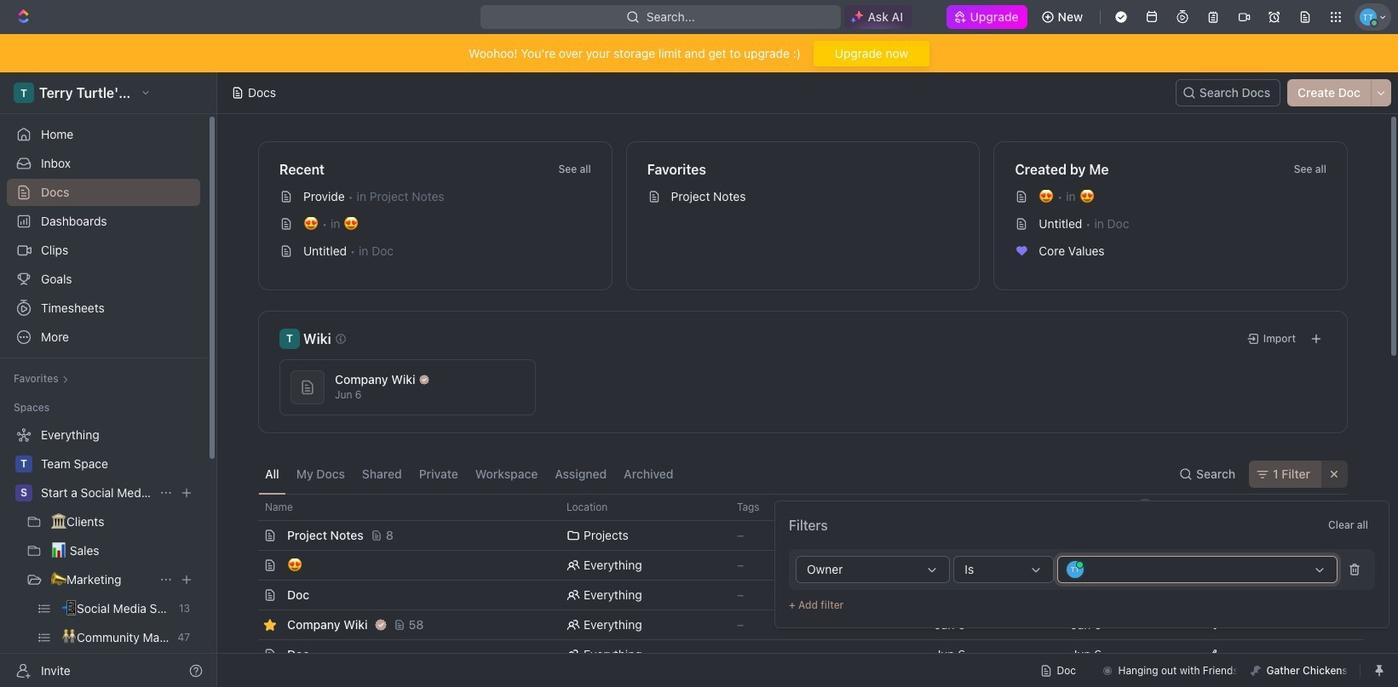 Task type: vqa. For each thing, say whether or not it's contained in the screenshot.
rightmost More
no



Task type: locate. For each thing, give the bounding box(es) containing it.
6 row from the top
[[240, 640, 1364, 671]]

tree inside sidebar navigation
[[7, 422, 200, 688]]

terry turtle's workspace, , element
[[280, 329, 300, 350]]

1 row from the top
[[240, 494, 1364, 522]]

start a social media marketing agency, , element
[[15, 485, 32, 502]]

table
[[240, 494, 1364, 688]]

4 row from the top
[[240, 581, 1364, 611]]

tab list
[[258, 454, 681, 494]]

3 row from the top
[[240, 551, 1364, 581]]

2 row from the top
[[240, 521, 1364, 552]]

tree
[[7, 422, 200, 688]]

column header
[[240, 494, 258, 522]]

cell
[[240, 522, 258, 551], [925, 522, 1061, 551], [1061, 522, 1198, 551], [1198, 522, 1334, 551], [240, 552, 258, 581], [1198, 552, 1334, 581], [240, 581, 258, 610], [1061, 581, 1198, 610], [1198, 581, 1334, 610], [240, 611, 258, 640], [240, 641, 258, 670]]

drumstick bite image
[[1252, 666, 1262, 676]]

heart image
[[1017, 245, 1028, 256]]

row
[[240, 494, 1364, 522], [240, 521, 1364, 552], [240, 551, 1364, 581], [240, 581, 1364, 611], [240, 610, 1364, 641], [240, 640, 1364, 671]]



Task type: describe. For each thing, give the bounding box(es) containing it.
5 row from the top
[[240, 610, 1364, 641]]

sidebar navigation
[[0, 72, 217, 688]]

company wiki image
[[299, 379, 316, 396]]



